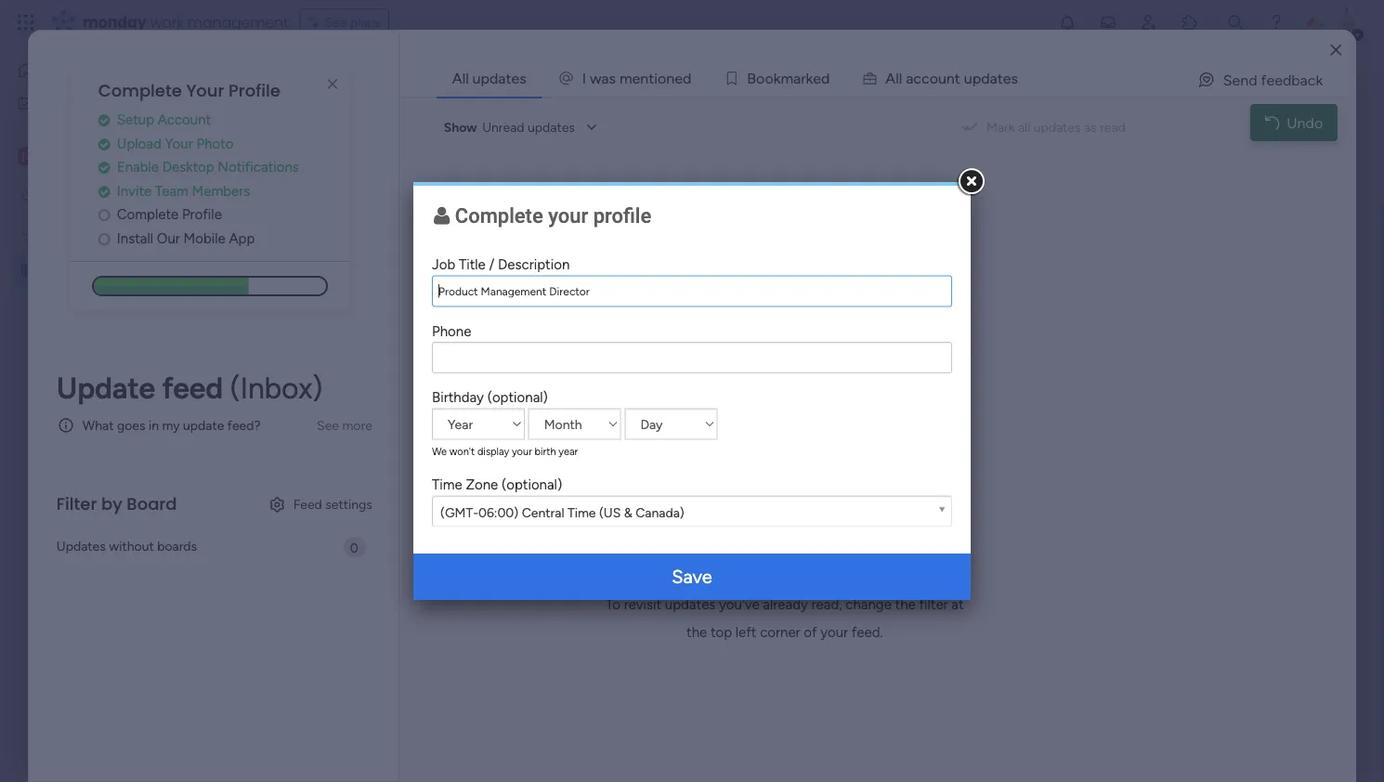 Task type: describe. For each thing, give the bounding box(es) containing it.
for up the question
[[632, 294, 651, 311]]

feed
[[162, 370, 223, 406]]

corner
[[760, 624, 800, 641]]

my work button
[[11, 88, 200, 118]]

dapulse x slim image
[[321, 73, 344, 96]]

by for filter
[[101, 492, 122, 516]]

participating
[[655, 294, 737, 311]]

complete profile link
[[98, 204, 349, 225]]

main
[[43, 148, 75, 165]]

(gmt-06:00) central time (us & canada)
[[440, 505, 684, 520]]

1 e from the left
[[632, 69, 640, 87]]

public board image
[[20, 262, 37, 279]]

more
[[342, 417, 372, 433]]

wellbeing
[[717, 250, 866, 291]]

anything
[[583, 506, 650, 526]]

your inside to revisit updates you've already read, change the filter at the top left corner of your feed.
[[821, 624, 848, 641]]

form button
[[355, 108, 413, 137]]

profile
[[593, 203, 651, 228]]

1 s from the left
[[609, 69, 616, 87]]

1 horizontal spatial board
[[127, 492, 177, 516]]

form inside thank you for participating in this employee wellbeing survey! know that you can fill out for the form using your name or simply write 'anonymous' for the first question if you prefer.
[[682, 312, 713, 330]]

out
[[608, 312, 630, 330]]

2 t from the left
[[955, 69, 960, 87]]

2 l from the left
[[899, 69, 902, 87]]

m for e
[[620, 69, 632, 87]]

with these result, we hope to have a better pulse on wellness at our organization and bring your relevant programming to better support you.
[[562, 368, 1037, 404]]

check circle image for setup
[[98, 113, 110, 127]]

14. anything you want to add?
[[561, 506, 784, 526]]

canada)
[[636, 505, 684, 520]]

notifications
[[218, 159, 299, 175]]

home button
[[11, 56, 200, 85]]

title
[[459, 257, 486, 273]]

save
[[672, 566, 712, 588]]

at inside to revisit updates you've already read, change the filter at the top left corner of your feed.
[[952, 596, 964, 613]]

enable desktop notifications
[[117, 159, 299, 175]]

updates for to revisit updates you've already read, change the filter at the top left corner of your feed.
[[665, 596, 716, 613]]

setup account
[[117, 111, 211, 128]]

to
[[606, 596, 621, 613]]

send
[[1223, 71, 1257, 89]]

upload your photo
[[117, 135, 234, 152]]

my work
[[41, 95, 90, 111]]

1 vertical spatial profile
[[182, 206, 222, 223]]

dapulse integrations image
[[1002, 116, 1016, 130]]

select product image
[[17, 13, 35, 32]]

i
[[654, 69, 658, 87]]

time zone (optional)
[[432, 477, 562, 493]]

write
[[891, 312, 924, 330]]

1 vertical spatial well-
[[104, 262, 133, 278]]

3 e from the left
[[813, 69, 821, 87]]

home
[[43, 63, 78, 78]]

your for profile
[[186, 79, 224, 103]]

Search in workspace field
[[39, 186, 155, 207]]

all
[[452, 69, 469, 87]]

0 vertical spatial being
[[507, 59, 590, 100]]

change
[[846, 596, 892, 613]]

a right b
[[793, 69, 801, 87]]

see plans
[[325, 14, 381, 30]]

can
[[562, 312, 585, 330]]

d for a l l a c c o u n t u p d a t e s
[[981, 69, 990, 87]]

account
[[158, 111, 211, 128]]

without
[[109, 538, 154, 554]]

enable desktop notifications link
[[98, 157, 349, 178]]

survey
[[874, 250, 975, 291]]

1 horizontal spatial profile
[[229, 79, 280, 103]]

read,
[[811, 596, 842, 613]]

phone
[[432, 323, 471, 340]]

thank you for participating in this employee wellbeing survey! know that you can fill out for the form using your name or simply write 'anonymous' for the first question if you prefer.
[[562, 294, 1064, 349]]

using
[[717, 312, 752, 330]]

user image
[[434, 205, 450, 225]]

the left filter
[[895, 596, 916, 613]]

0 vertical spatial (optional)
[[487, 389, 548, 406]]

invite for invite team members
[[117, 182, 152, 199]]

Phone text field
[[432, 342, 952, 374]]

14. Anything you want to add? text field
[[561, 540, 1059, 657]]

these
[[596, 368, 633, 386]]

at inside with these result, we hope to have a better pulse on wellness at our organization and bring your relevant programming to better support you.
[[967, 368, 980, 386]]

(gmt-
[[440, 505, 478, 520]]

/ for 1
[[1297, 72, 1302, 88]]

install our mobile app
[[117, 230, 255, 246]]

goes
[[117, 417, 145, 433]]

your inside with these result, we hope to have a better pulse on wellness at our organization and bring your relevant programming to better support you.
[[712, 387, 741, 404]]

main workspace
[[43, 148, 152, 165]]

0 horizontal spatial employee well-being survey
[[44, 262, 207, 278]]

1 vertical spatial in
[[149, 417, 159, 433]]

updates
[[56, 538, 106, 554]]

/ for 4
[[1279, 115, 1284, 131]]

m
[[21, 149, 32, 164]]

0 horizontal spatial updates
[[472, 69, 526, 87]]

save button
[[413, 554, 971, 600]]

check circle image for upload
[[98, 137, 110, 151]]

1 t from the left
[[649, 69, 654, 87]]

2 u from the left
[[964, 69, 972, 87]]

support
[[955, 387, 1006, 404]]

(inbox)
[[230, 370, 323, 406]]

mobile
[[184, 230, 225, 246]]

tab list containing all updates
[[436, 59, 1349, 97]]

a right a
[[906, 69, 913, 87]]

3 n from the left
[[946, 69, 955, 87]]

edit
[[289, 164, 312, 180]]

2 o from the left
[[756, 69, 765, 87]]

'anonymous'
[[928, 312, 1012, 330]]

employee wellbeing survey
[[562, 250, 975, 291]]

your inside thank you for participating in this employee wellbeing survey! know that you can fill out for the form using your name or simply write 'anonymous' for the first question if you prefer.
[[756, 312, 785, 330]]

filter by board
[[56, 492, 177, 516]]

invite team members
[[117, 182, 250, 199]]

add to favorites image
[[739, 70, 757, 89]]

notifications image
[[1058, 13, 1077, 32]]

invite / 1
[[1261, 72, 1311, 88]]

left
[[736, 624, 757, 641]]

for down that at top
[[1016, 312, 1034, 330]]

workspace
[[79, 148, 152, 165]]

3 o from the left
[[765, 69, 774, 87]]

name
[[788, 312, 825, 330]]

workforms logo image
[[459, 157, 564, 187]]

complete for complete profile
[[117, 206, 179, 223]]

ruby anderson image
[[1332, 7, 1362, 37]]

feed settings button
[[260, 489, 380, 519]]

r
[[801, 69, 806, 87]]

feed.
[[852, 624, 883, 641]]

with
[[562, 368, 593, 386]]

our
[[157, 230, 180, 246]]

your left profile
[[548, 203, 588, 228]]

powered by
[[373, 163, 451, 181]]

a right p
[[990, 69, 997, 87]]

1 horizontal spatial better
[[911, 387, 951, 404]]

app
[[229, 230, 255, 246]]

feed settings
[[293, 496, 372, 512]]

lottie animation element
[[636, 213, 933, 510]]

form inside button
[[315, 164, 343, 180]]

a inside with these result, we hope to have a better pulse on wellness at our organization and bring your relevant programming to better support you.
[[793, 368, 801, 386]]

Job Title / Description text field
[[432, 276, 952, 307]]

hope
[[703, 368, 737, 386]]

your for photo
[[165, 135, 193, 152]]

upload your photo link
[[98, 133, 349, 154]]

relevant
[[745, 387, 797, 404]]

a right i
[[601, 69, 609, 87]]

all updates
[[452, 69, 526, 87]]

job
[[432, 257, 455, 273]]

0 horizontal spatial being
[[133, 262, 165, 278]]

birthday (optional)
[[432, 389, 548, 406]]

employee inside form 'form'
[[562, 250, 709, 291]]

our
[[984, 368, 1006, 386]]

this
[[756, 294, 780, 311]]

show board description image
[[707, 71, 730, 89]]

invite members image
[[1140, 13, 1158, 32]]

06:00)
[[478, 505, 519, 520]]

employee inside list box
[[44, 262, 101, 278]]



Task type: locate. For each thing, give the bounding box(es) containing it.
by right powered
[[435, 163, 451, 181]]

s right w
[[609, 69, 616, 87]]

1 horizontal spatial n
[[666, 69, 675, 87]]

t left p
[[955, 69, 960, 87]]

2 horizontal spatial t
[[997, 69, 1003, 87]]

check circle image for enable
[[98, 161, 110, 174]]

0 horizontal spatial m
[[620, 69, 632, 87]]

1 k from the left
[[774, 69, 781, 87]]

1 vertical spatial /
[[1279, 115, 1284, 131]]

check circle image left upload
[[98, 137, 110, 151]]

complete for complete your profile
[[455, 203, 543, 228]]

0 horizontal spatial board
[[72, 231, 106, 247]]

survey down install our mobile app
[[169, 262, 207, 278]]

circle o image
[[98, 232, 110, 246]]

survey right i
[[598, 59, 694, 100]]

time up (gmt- on the left bottom
[[432, 477, 462, 493]]

1 vertical spatial (optional)
[[502, 477, 562, 493]]

undo
[[1287, 114, 1323, 131]]

2 check circle image from the top
[[98, 137, 110, 151]]

t right w
[[649, 69, 654, 87]]

employee
[[784, 294, 848, 311]]

powered
[[373, 163, 431, 181]]

1 horizontal spatial updates
[[665, 596, 716, 613]]

0 horizontal spatial s
[[609, 69, 616, 87]]

invite inside button
[[1261, 72, 1294, 88]]

0 vertical spatial board
[[72, 231, 106, 247]]

0 horizontal spatial invite
[[117, 182, 152, 199]]

employee up form button
[[282, 59, 426, 100]]

integrate
[[1023, 115, 1076, 131]]

employee down first board
[[44, 262, 101, 278]]

complete up setup
[[98, 79, 182, 103]]

organization
[[562, 387, 643, 404]]

1 l from the left
[[896, 69, 899, 87]]

1 vertical spatial time
[[568, 505, 596, 520]]

see inside button
[[325, 14, 347, 30]]

k
[[774, 69, 781, 87], [806, 69, 813, 87]]

1 vertical spatial by
[[101, 492, 122, 516]]

0 horizontal spatial d
[[683, 69, 691, 87]]

m left r
[[781, 69, 793, 87]]

o right show board description 'image'
[[756, 69, 765, 87]]

0 horizontal spatial profile
[[182, 206, 222, 223]]

top
[[711, 624, 732, 641]]

to down on
[[893, 387, 907, 404]]

e right p
[[1003, 69, 1011, 87]]

0 vertical spatial profile
[[229, 79, 280, 103]]

see for see more
[[317, 417, 339, 433]]

s right p
[[1011, 69, 1018, 87]]

2 k from the left
[[806, 69, 813, 87]]

board
[[72, 231, 106, 247], [127, 492, 177, 516]]

inbox image
[[1099, 13, 1118, 32]]

0 vertical spatial in
[[741, 294, 753, 311]]

o left p
[[930, 69, 938, 87]]

3 t from the left
[[997, 69, 1003, 87]]

updates for no unread updates
[[804, 525, 915, 561]]

your down account
[[165, 135, 193, 152]]

0 horizontal spatial at
[[952, 596, 964, 613]]

to revisit updates you've already read, change the filter at the top left corner of your feed.
[[606, 596, 964, 641]]

2 horizontal spatial /
[[1297, 72, 1302, 88]]

you inside 'group'
[[654, 506, 682, 526]]

1 horizontal spatial at
[[967, 368, 980, 386]]

check circle image inside setup account "link"
[[98, 113, 110, 127]]

my
[[162, 417, 180, 433]]

1 vertical spatial to
[[893, 387, 907, 404]]

tab list
[[436, 59, 1349, 97]]

send feedback
[[1223, 71, 1323, 89]]

2 s from the left
[[1011, 69, 1018, 87]]

1 d from the left
[[683, 69, 691, 87]]

1 vertical spatial updates
[[804, 525, 915, 561]]

2 m from the left
[[781, 69, 793, 87]]

1
[[1305, 72, 1311, 88]]

e right r
[[813, 69, 821, 87]]

employee up 'out'
[[562, 250, 709, 291]]

check circle image up search in workspace field
[[98, 161, 110, 174]]

0 horizontal spatial n
[[640, 69, 649, 87]]

/ inside button
[[1297, 72, 1302, 88]]

your left birth
[[512, 445, 532, 458]]

check circle image inside invite team members link
[[98, 184, 110, 198]]

o left show board description 'image'
[[658, 69, 666, 87]]

the left top
[[686, 624, 707, 641]]

t right p
[[997, 69, 1003, 87]]

m for a
[[781, 69, 793, 87]]

the
[[656, 312, 678, 330], [1038, 312, 1060, 330], [895, 596, 916, 613], [686, 624, 707, 641]]

a l l a c c o u n t u p d a t e s
[[886, 69, 1018, 87]]

(optional)
[[487, 389, 548, 406], [502, 477, 562, 493]]

to right want
[[727, 506, 742, 526]]

what goes in my update feed?
[[82, 417, 261, 433]]

that
[[1009, 294, 1036, 311]]

m left the i
[[620, 69, 632, 87]]

if
[[652, 331, 661, 349]]

m
[[620, 69, 632, 87], [781, 69, 793, 87]]

check circle image inside upload your photo link
[[98, 137, 110, 151]]

zone
[[466, 477, 498, 493]]

my
[[41, 95, 59, 111]]

complete up 'install'
[[117, 206, 179, 223]]

1 vertical spatial survey
[[169, 262, 207, 278]]

in inside thank you for participating in this employee wellbeing survey! know that you can fill out for the form using your name or simply write 'anonymous' for the first question if you prefer.
[[741, 294, 753, 311]]

1 horizontal spatial well-
[[433, 59, 507, 100]]

e left the i
[[632, 69, 640, 87]]

we
[[680, 368, 700, 386]]

2 vertical spatial to
[[727, 506, 742, 526]]

3 d from the left
[[981, 69, 990, 87]]

0 vertical spatial well-
[[433, 59, 507, 100]]

1 o from the left
[[658, 69, 666, 87]]

automate / 4
[[1217, 115, 1295, 131]]

see more
[[317, 417, 372, 433]]

4 e from the left
[[1003, 69, 1011, 87]]

1 vertical spatial board
[[127, 492, 177, 516]]

1 vertical spatial see
[[317, 417, 339, 433]]

list box
[[0, 219, 237, 537]]

a
[[601, 69, 609, 87], [793, 69, 801, 87], [906, 69, 913, 87], [990, 69, 997, 87], [793, 368, 801, 386]]

see plans button
[[300, 8, 389, 36]]

i w a s m e n t i o n e d
[[582, 69, 691, 87]]

job title / description
[[432, 257, 570, 273]]

form down participating
[[682, 312, 713, 330]]

work inside button
[[62, 95, 90, 111]]

profile
[[229, 79, 280, 103], [182, 206, 222, 223]]

board activity image
[[1189, 69, 1211, 91]]

in left my
[[149, 417, 159, 433]]

you've
[[719, 596, 760, 613]]

apps image
[[1181, 13, 1199, 32]]

your down "hope"
[[712, 387, 741, 404]]

wellness
[[908, 368, 964, 386]]

u left p
[[938, 69, 946, 87]]

2 c from the left
[[922, 69, 930, 87]]

group inside form 'form'
[[561, 384, 1059, 492]]

none field inside form 'form'
[[561, 433, 1059, 470]]

2 vertical spatial /
[[489, 257, 495, 273]]

updates right all
[[472, 69, 526, 87]]

4 o from the left
[[930, 69, 938, 87]]

1 horizontal spatial m
[[781, 69, 793, 87]]

the up if
[[656, 312, 678, 330]]

to left have
[[741, 368, 755, 386]]

1 n from the left
[[640, 69, 649, 87]]

1 horizontal spatial survey
[[598, 59, 694, 100]]

a right have
[[793, 368, 801, 386]]

group
[[561, 384, 1059, 492]]

check circle image inside enable desktop notifications link
[[98, 161, 110, 174]]

0 vertical spatial time
[[432, 477, 462, 493]]

1 c from the left
[[913, 69, 922, 87]]

1 u from the left
[[938, 69, 946, 87]]

work
[[150, 12, 184, 33], [62, 95, 90, 111]]

form form
[[246, 204, 1382, 782]]

1 horizontal spatial form
[[682, 312, 713, 330]]

0 horizontal spatial well-
[[104, 262, 133, 278]]

0 horizontal spatial u
[[938, 69, 946, 87]]

1 horizontal spatial time
[[568, 505, 596, 520]]

Employee well-being survey field
[[278, 59, 699, 100]]

0 vertical spatial at
[[967, 368, 980, 386]]

invite
[[1261, 72, 1294, 88], [117, 182, 152, 199]]

list box containing first board
[[0, 219, 237, 537]]

2 e from the left
[[675, 69, 683, 87]]

o right b
[[765, 69, 774, 87]]

work right my
[[62, 95, 90, 111]]

wellbeing
[[852, 294, 914, 311]]

your up setup account "link"
[[186, 79, 224, 103]]

0 horizontal spatial employee
[[44, 262, 101, 278]]

simply
[[845, 312, 887, 330]]

by right the filter
[[101, 492, 122, 516]]

0 vertical spatial updates
[[472, 69, 526, 87]]

0 vertical spatial survey
[[598, 59, 694, 100]]

1 horizontal spatial in
[[741, 294, 753, 311]]

and
[[647, 387, 671, 404]]

inbox undo image
[[1265, 115, 1279, 130]]

see inside button
[[317, 417, 339, 433]]

prefer.
[[692, 331, 735, 349]]

profile up setup account "link"
[[229, 79, 280, 103]]

2 n from the left
[[666, 69, 675, 87]]

2 horizontal spatial employee
[[562, 250, 709, 291]]

question
[[591, 331, 648, 349]]

updates down save
[[665, 596, 716, 613]]

help image
[[1267, 13, 1286, 32]]

employee well-being survey
[[282, 59, 694, 100], [44, 262, 207, 278]]

0 horizontal spatial in
[[149, 417, 159, 433]]

1 vertical spatial work
[[62, 95, 90, 111]]

1 horizontal spatial u
[[964, 69, 972, 87]]

d for i w a s m e n t i o n e d
[[683, 69, 691, 87]]

feedback
[[1261, 71, 1323, 89]]

option
[[0, 222, 237, 226]]

0 horizontal spatial /
[[489, 257, 495, 273]]

monday
[[83, 12, 146, 33]]

well-
[[433, 59, 507, 100], [104, 262, 133, 278]]

check circle image for invite
[[98, 184, 110, 198]]

pulse
[[849, 368, 884, 386]]

/ right title
[[489, 257, 495, 273]]

1 horizontal spatial work
[[150, 12, 184, 33]]

2 d from the left
[[821, 69, 830, 87]]

already
[[763, 596, 808, 613]]

w
[[590, 69, 601, 87]]

at
[[967, 368, 980, 386], [952, 596, 964, 613]]

know
[[969, 294, 1006, 311]]

your down this
[[756, 312, 785, 330]]

l left p
[[896, 69, 899, 87]]

3 check circle image from the top
[[98, 161, 110, 174]]

search everything image
[[1226, 13, 1245, 32]]

2 horizontal spatial n
[[946, 69, 955, 87]]

l right a
[[899, 69, 902, 87]]

check circle image left setup
[[98, 113, 110, 127]]

1 check circle image from the top
[[98, 113, 110, 127]]

1 vertical spatial employee well-being survey
[[44, 262, 207, 278]]

1 horizontal spatial by
[[435, 163, 451, 181]]

invite team members link
[[98, 180, 349, 201]]

d
[[683, 69, 691, 87], [821, 69, 830, 87], [981, 69, 990, 87]]

close image
[[1330, 43, 1342, 57]]

2 vertical spatial updates
[[665, 596, 716, 613]]

n right the i
[[666, 69, 675, 87]]

0 horizontal spatial form
[[315, 164, 343, 180]]

1 horizontal spatial d
[[821, 69, 830, 87]]

plans
[[350, 14, 381, 30]]

0 vertical spatial /
[[1297, 72, 1302, 88]]

year
[[559, 445, 578, 458]]

you
[[604, 294, 628, 311], [1040, 294, 1064, 311], [664, 331, 689, 349], [654, 506, 682, 526]]

management
[[187, 12, 289, 33]]

1 horizontal spatial invite
[[1261, 72, 1294, 88]]

to inside 'group'
[[727, 506, 742, 526]]

feed?
[[227, 417, 261, 433]]

1 horizontal spatial /
[[1279, 115, 1284, 131]]

n left the i
[[640, 69, 649, 87]]

better up programming
[[804, 368, 845, 386]]

0 horizontal spatial survey
[[169, 262, 207, 278]]

1 vertical spatial at
[[952, 596, 964, 613]]

at up support on the right of the page
[[967, 368, 980, 386]]

0 horizontal spatial t
[[649, 69, 654, 87]]

&
[[624, 505, 632, 520]]

want
[[686, 506, 723, 526]]

1 vertical spatial better
[[911, 387, 951, 404]]

1 horizontal spatial t
[[955, 69, 960, 87]]

0 vertical spatial invite
[[1261, 72, 1294, 88]]

complete for complete your profile
[[98, 79, 182, 103]]

work for monday
[[150, 12, 184, 33]]

0 horizontal spatial by
[[101, 492, 122, 516]]

time left the (us
[[568, 505, 596, 520]]

programming
[[801, 387, 889, 404]]

2 horizontal spatial updates
[[804, 525, 915, 561]]

n
[[640, 69, 649, 87], [666, 69, 675, 87], [946, 69, 955, 87]]

1 vertical spatial being
[[133, 262, 165, 278]]

1 vertical spatial form
[[682, 312, 713, 330]]

no
[[655, 525, 695, 561]]

the right the 'anonymous'
[[1038, 312, 1060, 330]]

check circle image up circle o image
[[98, 184, 110, 198]]

by for powered
[[435, 163, 451, 181]]

e right the i
[[675, 69, 683, 87]]

better down wellness
[[911, 387, 951, 404]]

updates up change
[[804, 525, 915, 561]]

0 horizontal spatial better
[[804, 368, 845, 386]]

anything you want to add? element
[[561, 506, 784, 526]]

at right filter
[[952, 596, 964, 613]]

time
[[432, 477, 462, 493], [568, 505, 596, 520]]

b
[[747, 69, 756, 87]]

(optional) up central
[[502, 477, 562, 493]]

collapse board header image
[[1337, 115, 1352, 130]]

workspace image
[[18, 146, 36, 167]]

p
[[972, 69, 981, 87]]

workspace selection element
[[18, 145, 155, 170]]

form right "edit"
[[315, 164, 343, 180]]

board down circle o image
[[72, 231, 106, 247]]

0 vertical spatial to
[[741, 368, 755, 386]]

0 vertical spatial employee well-being survey
[[282, 59, 694, 100]]

1 m from the left
[[620, 69, 632, 87]]

1 horizontal spatial employee well-being survey
[[282, 59, 694, 100]]

upload
[[117, 135, 161, 152]]

None field
[[561, 433, 1059, 470]]

1 horizontal spatial being
[[507, 59, 590, 100]]

0 vertical spatial see
[[325, 14, 347, 30]]

updates inside to revisit updates you've already read, change the filter at the top left corner of your feed.
[[665, 596, 716, 613]]

0 vertical spatial better
[[804, 368, 845, 386]]

see left plans
[[325, 14, 347, 30]]

your right "of"
[[821, 624, 848, 641]]

board up without
[[127, 492, 177, 516]]

see for see plans
[[325, 14, 347, 30]]

4 check circle image from the top
[[98, 184, 110, 198]]

for up if
[[634, 312, 652, 330]]

u right a
[[964, 69, 972, 87]]

n left p
[[946, 69, 955, 87]]

1 vertical spatial invite
[[117, 182, 152, 199]]

0 vertical spatial work
[[150, 12, 184, 33]]

circle o image
[[98, 208, 110, 222]]

(optional) up we won't display your birth year
[[487, 389, 548, 406]]

0 vertical spatial form
[[315, 164, 343, 180]]

2 horizontal spatial d
[[981, 69, 990, 87]]

result,
[[637, 368, 677, 386]]

1 horizontal spatial employee
[[282, 59, 426, 100]]

automate
[[1217, 115, 1275, 131]]

/ left 4
[[1279, 115, 1284, 131]]

0 vertical spatial by
[[435, 163, 451, 181]]

boards
[[157, 538, 197, 554]]

work for my
[[62, 95, 90, 111]]

first board
[[44, 231, 106, 247]]

0 vertical spatial your
[[186, 79, 224, 103]]

what
[[82, 417, 114, 433]]

in
[[741, 294, 753, 311], [149, 417, 159, 433]]

profile up mobile
[[182, 206, 222, 223]]

desktop
[[162, 159, 214, 175]]

1 horizontal spatial k
[[806, 69, 813, 87]]

work right "monday"
[[150, 12, 184, 33]]

updates without boards
[[56, 538, 197, 554]]

first
[[562, 331, 587, 349]]

in left this
[[741, 294, 753, 311]]

install
[[117, 230, 153, 246]]

0 horizontal spatial time
[[432, 477, 462, 493]]

1 vertical spatial your
[[165, 135, 193, 152]]

see
[[325, 14, 347, 30], [317, 417, 339, 433]]

0 horizontal spatial work
[[62, 95, 90, 111]]

birth
[[535, 445, 556, 458]]

install our mobile app link
[[98, 228, 349, 249]]

invite for invite / 1
[[1261, 72, 1294, 88]]

i
[[582, 69, 586, 87]]

complete down workforms logo
[[455, 203, 543, 228]]

0 horizontal spatial k
[[774, 69, 781, 87]]

all updates link
[[437, 60, 541, 96]]

see left more
[[317, 417, 339, 433]]

14. anything you want to add? group
[[561, 492, 1059, 686]]

/ left 1
[[1297, 72, 1302, 88]]

1 horizontal spatial s
[[1011, 69, 1018, 87]]

we won't display your birth year
[[432, 445, 578, 458]]

edit form button
[[281, 157, 351, 187]]

description
[[498, 257, 570, 273]]

check circle image
[[98, 113, 110, 127], [98, 137, 110, 151], [98, 161, 110, 174], [98, 184, 110, 198]]



Task type: vqa. For each thing, say whether or not it's contained in the screenshot.
middle dapulse dropdown down arrow image
no



